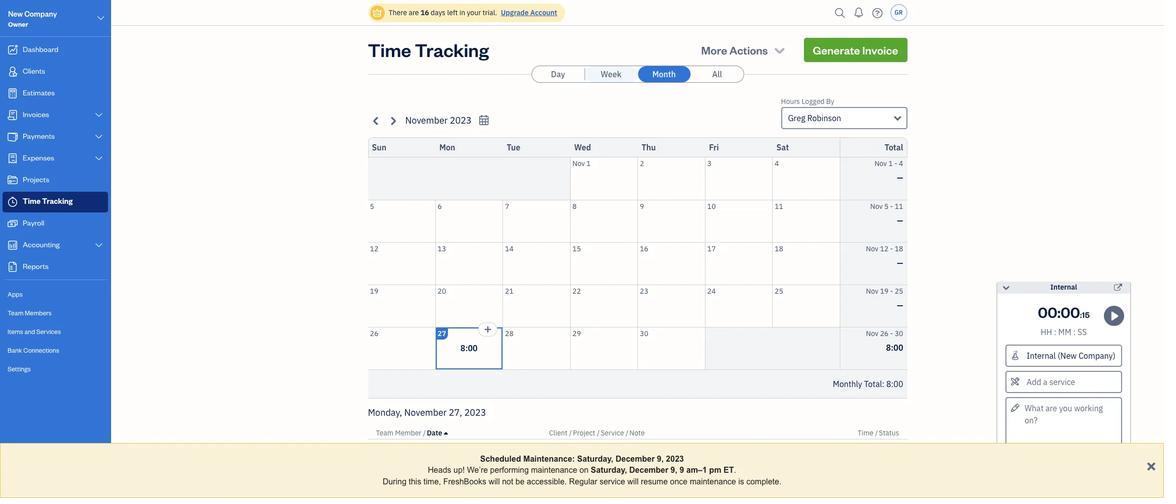 Task type: describe. For each thing, give the bounding box(es) containing it.
november 2023
[[405, 115, 472, 126]]

next month image
[[387, 115, 399, 127]]

0 vertical spatial tracking
[[415, 38, 489, 62]]

new for new entry
[[577, 452, 595, 464]]

search image
[[832, 5, 849, 20]]

we're
[[467, 467, 488, 475]]

owner
[[8, 20, 28, 28]]

— for nov 5 - 11 —
[[897, 216, 904, 226]]

invoice
[[863, 43, 899, 57]]

Add a service text field
[[1007, 372, 1122, 393]]

collapse timer details image
[[1002, 282, 1011, 294]]

gr button
[[891, 4, 908, 21]]

crown image
[[372, 7, 383, 18]]

18 button
[[773, 243, 840, 285]]

0 vertical spatial 9,
[[657, 455, 664, 464]]

8:00 down 20 button
[[461, 344, 478, 354]]

8 button
[[571, 200, 638, 242]]

services
[[36, 328, 61, 336]]

notifications image
[[851, 3, 867, 23]]

wed
[[575, 142, 591, 153]]

clients link
[[3, 62, 108, 82]]

26 inside nov 26 - 30 8:00
[[881, 329, 889, 338]]

new company owner
[[8, 9, 57, 28]]

nov for nov 12 - 18 —
[[866, 244, 879, 253]]

30 inside button
[[640, 329, 649, 338]]

4 button
[[773, 158, 840, 200]]

30 button
[[638, 328, 705, 370]]

0 vertical spatial saturday,
[[577, 455, 614, 464]]

all
[[713, 69, 722, 79]]

26 inside 26 "button"
[[370, 329, 379, 338]]

00 : 00 : 15
[[1039, 303, 1090, 322]]

greg inside dropdown button
[[788, 113, 806, 123]]

estimate image
[[7, 88, 19, 99]]

no
[[551, 484, 561, 494]]

10 button
[[706, 200, 773, 242]]

1 vertical spatial december
[[630, 467, 669, 475]]

entry
[[597, 452, 620, 464]]

settings
[[8, 365, 31, 373]]

are
[[409, 8, 419, 17]]

1 vertical spatial greg robinson
[[382, 484, 435, 494]]

- for nov 26 - 30 8:00
[[891, 329, 894, 338]]

timer image
[[7, 197, 19, 207]]

4 / from the left
[[626, 429, 629, 438]]

heads
[[428, 467, 451, 475]]

pm
[[710, 467, 722, 475]]

chevron large down image for expenses
[[94, 155, 104, 163]]

company)
[[645, 484, 682, 494]]

2 horizontal spatial time
[[858, 429, 874, 438]]

choose a date image
[[478, 115, 490, 126]]

3
[[708, 159, 712, 168]]

service
[[600, 478, 625, 486]]

new for new company owner
[[8, 9, 23, 19]]

on
[[580, 467, 589, 475]]

reports link
[[3, 257, 108, 278]]

- for nov 5 - 11 —
[[891, 202, 894, 211]]

11 button
[[773, 200, 840, 242]]

this
[[409, 478, 421, 486]]

- for nov 12 - 18 —
[[891, 244, 894, 253]]

apps
[[8, 291, 23, 299]]

4 inside "button"
[[775, 159, 779, 168]]

nov 1 button
[[571, 158, 638, 200]]

0 horizontal spatial maintenance
[[531, 467, 578, 475]]

17
[[708, 244, 716, 253]]

timer
[[864, 452, 889, 464]]

in
[[460, 8, 465, 17]]

×
[[1147, 456, 1157, 475]]

8:00 down nov 26 - 30 8:00
[[887, 379, 904, 390]]

: inside 00 : 00 : 15
[[1081, 310, 1083, 320]]

monday, november 27, 2023
[[368, 407, 486, 419]]

14
[[505, 244, 514, 253]]

1 vertical spatial greg
[[382, 484, 400, 494]]

is
[[739, 478, 745, 486]]

9 inside button
[[640, 202, 644, 211]]

30 inside nov 26 - 30 8:00
[[895, 329, 904, 338]]

time tracking inside 'link'
[[23, 197, 73, 206]]

service link
[[601, 429, 626, 438]]

time inside time tracking 'link'
[[23, 197, 41, 206]]

0 vertical spatial 2023
[[450, 115, 472, 126]]

29
[[573, 329, 581, 338]]

0 vertical spatial time
[[368, 38, 411, 62]]

1 for nov 1
[[587, 159, 591, 168]]

resume
[[641, 478, 668, 486]]

2 will from the left
[[628, 478, 639, 486]]

no project ( internal (new company) )
[[551, 484, 685, 494]]

expenses link
[[3, 149, 108, 169]]

hh
[[1041, 327, 1053, 338]]

nov 19 - 25 —
[[866, 287, 904, 310]]

and
[[24, 328, 35, 336]]

1 vertical spatial november
[[404, 407, 447, 419]]

2 button
[[638, 158, 705, 200]]

(new
[[624, 484, 643, 494]]

month link
[[638, 66, 691, 82]]

ss
[[1078, 327, 1087, 338]]

5 button
[[368, 200, 435, 242]]

8
[[573, 202, 577, 211]]

invoices link
[[3, 105, 108, 126]]

1 horizontal spatial maintenance
[[690, 478, 736, 486]]

mon
[[440, 142, 456, 153]]

18 inside button
[[775, 244, 784, 253]]

16 inside button
[[640, 244, 649, 253]]

19 button
[[368, 285, 435, 327]]

28 button
[[503, 328, 570, 370]]

complete.
[[747, 478, 782, 486]]

5 inside "nov 5 - 11 —"
[[885, 202, 889, 211]]

client / project / service / note
[[549, 429, 645, 438]]

gr
[[895, 9, 903, 16]]

1 vertical spatial robinson
[[401, 484, 435, 494]]

company
[[24, 9, 57, 19]]

25 inside button
[[775, 287, 784, 296]]

- for nov 19 - 25 —
[[891, 287, 894, 296]]

4 inside the nov 1 - 4 —
[[899, 159, 904, 168]]

time tracking link
[[3, 192, 108, 213]]

nov for nov 5 - 11 —
[[871, 202, 883, 211]]

5 / from the left
[[876, 429, 878, 438]]

thu
[[642, 142, 656, 153]]

3 / from the left
[[597, 429, 600, 438]]

17 button
[[706, 243, 773, 285]]

main element
[[0, 0, 136, 499]]

up!
[[454, 467, 465, 475]]

greg robinson inside dropdown button
[[788, 113, 842, 123]]

8:00 inside nov 26 - 30 8:00
[[887, 343, 904, 353]]

expense image
[[7, 154, 19, 164]]

invoice image
[[7, 110, 19, 120]]

: left ss
[[1074, 327, 1076, 338]]

15 inside 00 : 00 : 15
[[1083, 310, 1090, 320]]

2 00 from the left
[[1061, 303, 1081, 322]]

Add a client or project text field
[[1007, 346, 1122, 366]]

team members
[[8, 309, 52, 317]]

11 inside "nov 5 - 11 —"
[[895, 202, 904, 211]]

status
[[879, 429, 900, 438]]

5 inside button
[[370, 202, 374, 211]]

more actions
[[702, 43, 768, 57]]

0 vertical spatial november
[[405, 115, 448, 126]]

nov for nov 1
[[573, 159, 585, 168]]

1 for nov 1 - 4 —
[[889, 159, 893, 168]]

1 vertical spatial 2023
[[465, 407, 486, 419]]



Task type: locate. For each thing, give the bounding box(es) containing it.
chevron large down image inside invoices link
[[94, 111, 104, 119]]

1 vertical spatial saturday,
[[591, 467, 627, 475]]

0 horizontal spatial greg
[[382, 484, 400, 494]]

0 horizontal spatial tracking
[[42, 197, 73, 206]]

20
[[438, 287, 446, 296]]

8:00 up monthly total : 8:00
[[887, 343, 904, 353]]

1 horizontal spatial 15
[[1083, 310, 1090, 320]]

0 horizontal spatial will
[[489, 478, 500, 486]]

0 horizontal spatial internal
[[593, 484, 622, 494]]

0 horizontal spatial 18
[[775, 244, 784, 253]]

1 vertical spatial tracking
[[42, 197, 73, 206]]

go to help image
[[870, 5, 886, 20]]

- inside nov 12 - 18 —
[[891, 244, 894, 253]]

nov up "nov 5 - 11 —"
[[875, 159, 887, 168]]

1 vertical spatial 16
[[640, 244, 649, 253]]

expenses
[[23, 153, 54, 163]]

team down monday,
[[376, 429, 394, 438]]

time tracking
[[368, 38, 489, 62], [23, 197, 73, 206]]

1 18 from the left
[[775, 244, 784, 253]]

time left the status link
[[858, 429, 874, 438]]

tracking
[[415, 38, 489, 62], [42, 197, 73, 206]]

mm
[[1059, 327, 1072, 338]]

3 button
[[706, 158, 773, 200]]

2 5 from the left
[[885, 202, 889, 211]]

1 horizontal spatial 16
[[640, 244, 649, 253]]

time link
[[858, 429, 876, 438]]

0 horizontal spatial 12
[[370, 244, 379, 253]]

0 vertical spatial total
[[885, 142, 904, 153]]

week
[[601, 69, 622, 79]]

saturday, up on in the bottom of the page
[[577, 455, 614, 464]]

0 horizontal spatial 1
[[587, 159, 591, 168]]

nov inside nov 19 - 25 —
[[866, 287, 879, 296]]

0 horizontal spatial team
[[8, 309, 24, 317]]

resume timer image
[[1108, 310, 1122, 323]]

sat
[[777, 142, 789, 153]]

december down note link
[[616, 455, 655, 464]]

14 button
[[503, 243, 570, 285]]

chevron large down image
[[96, 12, 106, 24]]

15 down 8 button
[[573, 244, 581, 253]]

2 18 from the left
[[895, 244, 904, 253]]

project image
[[7, 175, 19, 185]]

day link
[[532, 66, 585, 82]]

0 horizontal spatial 30
[[640, 329, 649, 338]]

— inside the nov 1 - 4 —
[[897, 173, 904, 183]]

chevrondown image
[[773, 43, 787, 57]]

account
[[531, 8, 557, 17]]

16
[[421, 8, 429, 17], [640, 244, 649, 253]]

1 horizontal spatial robinson
[[808, 113, 842, 123]]

2023 left choose a date image
[[450, 115, 472, 126]]

0 vertical spatial project
[[573, 429, 596, 438]]

12 down "nov 5 - 11 —"
[[881, 244, 889, 253]]

chart image
[[7, 241, 19, 251]]

0 horizontal spatial greg robinson
[[382, 484, 435, 494]]

2 — from the top
[[897, 216, 904, 226]]

9, up resume on the bottom right of page
[[657, 455, 664, 464]]

1 11 from the left
[[775, 202, 784, 211]]

1 horizontal spatial 25
[[895, 287, 904, 296]]

projects link
[[3, 170, 108, 191]]

caretup image
[[444, 429, 448, 438]]

1 vertical spatial time tracking
[[23, 197, 73, 206]]

chevron large down image down the payroll link
[[94, 242, 104, 250]]

chevron large down image down invoices link on the left of page
[[94, 133, 104, 141]]

time right timer image
[[23, 197, 41, 206]]

estimates
[[23, 88, 55, 98]]

1 — from the top
[[897, 173, 904, 183]]

— for nov 1 - 4 —
[[897, 173, 904, 183]]

nov down the nov 1 - 4 — on the right of page
[[871, 202, 883, 211]]

2023 inside scheduled maintenance: saturday, december 9, 2023 heads up! we're performing maintenance on saturday, december 9, 9 am–1 pm et . during this time, freshbooks will not be accessible. regular service will resume once maintenance is complete.
[[666, 455, 684, 464]]

12 inside nov 12 - 18 —
[[881, 244, 889, 253]]

1 inside button
[[587, 159, 591, 168]]

- for nov 1 - 4 —
[[895, 159, 898, 168]]

1 horizontal spatial 5
[[885, 202, 889, 211]]

4 chevron large down image from the top
[[94, 242, 104, 250]]

1 00 from the left
[[1039, 303, 1058, 322]]

2 4 from the left
[[899, 159, 904, 168]]

2023 right "27,"
[[465, 407, 486, 419]]

nov down nov 12 - 18 —
[[866, 287, 879, 296]]

0 vertical spatial maintenance
[[531, 467, 578, 475]]

25 down 18 button
[[775, 287, 784, 296]]

/ left the status link
[[876, 429, 878, 438]]

1 horizontal spatial 11
[[895, 202, 904, 211]]

2023 up once
[[666, 455, 684, 464]]

project
[[573, 429, 596, 438], [563, 484, 588, 494]]

0 horizontal spatial 9
[[640, 202, 644, 211]]

12 button
[[368, 243, 435, 285]]

26
[[370, 329, 379, 338], [881, 329, 889, 338]]

team inside main element
[[8, 309, 24, 317]]

tracking down the left
[[415, 38, 489, 62]]

items and services
[[8, 328, 61, 336]]

1 horizontal spatial 12
[[881, 244, 889, 253]]

november up date
[[404, 407, 447, 419]]

2 30 from the left
[[895, 329, 904, 338]]

dashboard image
[[7, 45, 19, 55]]

6
[[438, 202, 442, 211]]

1 chevron large down image from the top
[[94, 111, 104, 119]]

2 12 from the left
[[881, 244, 889, 253]]

1 horizontal spatial 9,
[[671, 467, 678, 475]]

generate invoice button
[[804, 38, 908, 62]]

19 inside button
[[370, 287, 379, 296]]

00 up hh
[[1039, 303, 1058, 322]]

1 horizontal spatial 4
[[899, 159, 904, 168]]

1 down wed
[[587, 159, 591, 168]]

15 up ss
[[1083, 310, 1090, 320]]

chevron large down image inside payments link
[[94, 133, 104, 141]]

new inside button
[[577, 452, 595, 464]]

2 vertical spatial 2023
[[666, 455, 684, 464]]

0 horizontal spatial total
[[865, 379, 883, 390]]

chevron large down image inside accounting link
[[94, 242, 104, 250]]

robinson
[[808, 113, 842, 123], [401, 484, 435, 494]]

11 down the nov 1 - 4 — on the right of page
[[895, 202, 904, 211]]

12 down 5 button
[[370, 244, 379, 253]]

1 vertical spatial maintenance
[[690, 478, 736, 486]]

sun
[[372, 142, 387, 153]]

invoices
[[23, 110, 49, 119]]

connections
[[23, 347, 59, 355]]

project up the new entry button
[[573, 429, 596, 438]]

0 vertical spatial new
[[8, 9, 23, 19]]

9 inside scheduled maintenance: saturday, december 9, 2023 heads up! we're performing maintenance on saturday, december 9, 9 am–1 pm et . during this time, freshbooks will not be accessible. regular service will resume once maintenance is complete.
[[680, 467, 684, 475]]

— up "nov 5 - 11 —"
[[897, 173, 904, 183]]

1 horizontal spatial time
[[368, 38, 411, 62]]

0 horizontal spatial 00
[[1039, 303, 1058, 322]]

will
[[489, 478, 500, 486], [628, 478, 639, 486]]

0 vertical spatial team
[[8, 309, 24, 317]]

freshbooks
[[443, 478, 487, 486]]

tracking down projects link
[[42, 197, 73, 206]]

items
[[8, 328, 23, 336]]

— up nov 19 - 25 —
[[897, 258, 904, 268]]

1 horizontal spatial 30
[[895, 329, 904, 338]]

: right monthly
[[883, 379, 885, 390]]

client image
[[7, 67, 19, 77]]

1 horizontal spatial 26
[[881, 329, 889, 338]]

0 horizontal spatial robinson
[[401, 484, 435, 494]]

nov inside the nov 1 - 4 —
[[875, 159, 887, 168]]

projects
[[23, 175, 49, 184]]

scheduled maintenance: saturday, december 9, 2023 heads up! we're performing maintenance on saturday, december 9, 9 am–1 pm et . during this time, freshbooks will not be accessible. regular service will resume once maintenance is complete.
[[383, 455, 782, 486]]

1 horizontal spatial will
[[628, 478, 639, 486]]

2 26 from the left
[[881, 329, 889, 338]]

chevron large down image for payments
[[94, 133, 104, 141]]

— inside "nov 5 - 11 —"
[[897, 216, 904, 226]]

all link
[[691, 66, 744, 82]]

1 5 from the left
[[370, 202, 374, 211]]

2 / from the left
[[569, 429, 572, 438]]

— up nov 26 - 30 8:00
[[897, 300, 904, 310]]

nov for nov 19 - 25 —
[[866, 287, 879, 296]]

1 will from the left
[[489, 478, 500, 486]]

monthly total : 8:00
[[833, 379, 904, 390]]

29 button
[[571, 328, 638, 370]]

12
[[370, 244, 379, 253], [881, 244, 889, 253]]

add a time entry image
[[484, 324, 492, 336]]

10
[[708, 202, 716, 211]]

team member /
[[376, 429, 426, 438]]

2 chevron large down image from the top
[[94, 133, 104, 141]]

1 inside the nov 1 - 4 —
[[889, 159, 893, 168]]

16 down 9 button
[[640, 244, 649, 253]]

payroll
[[23, 218, 44, 228]]

2 19 from the left
[[881, 287, 889, 296]]

1 1 from the left
[[587, 159, 591, 168]]

1 25 from the left
[[775, 287, 784, 296]]

22 button
[[571, 285, 638, 327]]

maintenance down pm
[[690, 478, 736, 486]]

nov down "nov 5 - 11 —"
[[866, 244, 879, 253]]

18 down "nov 5 - 11 —"
[[895, 244, 904, 253]]

robinson down by
[[808, 113, 842, 123]]

12 inside button
[[370, 244, 379, 253]]

payment image
[[7, 132, 19, 142]]

— for nov 12 - 18 —
[[897, 258, 904, 268]]

3 — from the top
[[897, 258, 904, 268]]

new up owner
[[8, 9, 23, 19]]

will left not
[[489, 478, 500, 486]]

nov for nov 1 - 4 —
[[875, 159, 887, 168]]

1 horizontal spatial new
[[577, 452, 595, 464]]

et
[[724, 467, 734, 475]]

0 horizontal spatial 4
[[775, 159, 779, 168]]

11 inside button
[[775, 202, 784, 211]]

2
[[640, 159, 644, 168]]

9 down 2 button
[[640, 202, 644, 211]]

9 up once
[[680, 467, 684, 475]]

: up hh : mm : ss
[[1058, 303, 1061, 322]]

open in new window image
[[1115, 282, 1123, 294]]

1 horizontal spatial team
[[376, 429, 394, 438]]

— up nov 12 - 18 —
[[897, 216, 904, 226]]

november right next month icon
[[405, 115, 448, 126]]

0 horizontal spatial 19
[[370, 287, 379, 296]]

30 down nov 19 - 25 —
[[895, 329, 904, 338]]

1 / from the left
[[423, 429, 426, 438]]

accessible.
[[527, 478, 567, 486]]

/ left service
[[597, 429, 600, 438]]

22
[[573, 287, 581, 296]]

- inside nov 26 - 30 8:00
[[891, 329, 894, 338]]

1
[[587, 159, 591, 168], [889, 159, 893, 168]]

1 horizontal spatial 00
[[1061, 303, 1081, 322]]

0 vertical spatial robinson
[[808, 113, 842, 123]]

bank
[[8, 347, 22, 355]]

26 button
[[368, 328, 435, 370]]

0 vertical spatial 16
[[421, 8, 429, 17]]

0 vertical spatial december
[[616, 455, 655, 464]]

start timer
[[841, 452, 889, 464]]

2 11 from the left
[[895, 202, 904, 211]]

days
[[431, 8, 446, 17]]

0 horizontal spatial 16
[[421, 8, 429, 17]]

time tracking down projects link
[[23, 197, 73, 206]]

1 4 from the left
[[775, 159, 779, 168]]

scheduled
[[480, 455, 521, 464]]

nov inside "nov 5 - 11 —"
[[871, 202, 883, 211]]

)
[[682, 484, 685, 494]]

0 horizontal spatial time tracking
[[23, 197, 73, 206]]

time tracking down the "days"
[[368, 38, 489, 62]]

team
[[8, 309, 24, 317], [376, 429, 394, 438]]

16 right are
[[421, 8, 429, 17]]

internal up 00 : 00 : 15
[[1051, 283, 1078, 292]]

1 up "nov 5 - 11 —"
[[889, 159, 893, 168]]

0 horizontal spatial 9,
[[657, 455, 664, 464]]

am–1
[[687, 467, 707, 475]]

1 horizontal spatial time tracking
[[368, 38, 489, 62]]

18 down 11 button at right
[[775, 244, 784, 253]]

15 inside button
[[573, 244, 581, 253]]

18 inside nov 12 - 18 —
[[895, 244, 904, 253]]

× dialog
[[0, 444, 1165, 499]]

tue
[[507, 142, 521, 153]]

30 down 23 button at the right bottom of page
[[640, 329, 649, 338]]

project left (
[[563, 484, 588, 494]]

0 horizontal spatial new
[[8, 9, 23, 19]]

1 horizontal spatial 9
[[680, 467, 684, 475]]

december up resume on the bottom right of page
[[630, 467, 669, 475]]

- inside "nov 5 - 11 —"
[[891, 202, 894, 211]]

0 horizontal spatial 11
[[775, 202, 784, 211]]

not
[[502, 478, 514, 486]]

25 button
[[773, 285, 840, 327]]

total up the nov 1 - 4 — on the right of page
[[885, 142, 904, 153]]

1 vertical spatial team
[[376, 429, 394, 438]]

0 vertical spatial 9
[[640, 202, 644, 211]]

week link
[[585, 66, 638, 82]]

internal left (new
[[593, 484, 622, 494]]

nov down nov 19 - 25 —
[[866, 329, 879, 338]]

chevron large down image down estimates link
[[94, 111, 104, 119]]

project link
[[573, 429, 597, 438]]

1 vertical spatial total
[[865, 379, 883, 390]]

bank connections link
[[3, 342, 108, 360]]

settings link
[[3, 361, 108, 378]]

24
[[708, 287, 716, 296]]

0 vertical spatial time tracking
[[368, 38, 489, 62]]

25 inside nov 19 - 25 —
[[895, 287, 904, 296]]

2 1 from the left
[[889, 159, 893, 168]]

6 button
[[436, 200, 503, 242]]

/ left note link
[[626, 429, 629, 438]]

start timer button
[[813, 448, 904, 468]]

1 vertical spatial new
[[577, 452, 595, 464]]

greg left this
[[382, 484, 400, 494]]

greg robinson down logged
[[788, 113, 842, 123]]

3 chevron large down image from the top
[[94, 155, 104, 163]]

/ left date
[[423, 429, 426, 438]]

0 horizontal spatial time
[[23, 197, 41, 206]]

0 vertical spatial greg robinson
[[788, 113, 842, 123]]

team for team member /
[[376, 429, 394, 438]]

0 horizontal spatial 26
[[370, 329, 379, 338]]

1 vertical spatial project
[[563, 484, 588, 494]]

1 30 from the left
[[640, 329, 649, 338]]

nov down wed
[[573, 159, 585, 168]]

plus image
[[563, 453, 575, 463]]

0 vertical spatial internal
[[1051, 283, 1078, 292]]

0 horizontal spatial 25
[[775, 287, 784, 296]]

1 vertical spatial internal
[[593, 484, 622, 494]]

previous month image
[[371, 115, 382, 127]]

tracking inside 'link'
[[42, 197, 73, 206]]

hours
[[781, 97, 800, 106]]

: right hh
[[1055, 327, 1057, 338]]

status link
[[879, 429, 900, 438]]

1 horizontal spatial greg robinson
[[788, 113, 842, 123]]

1 horizontal spatial tracking
[[415, 38, 489, 62]]

client
[[549, 429, 568, 438]]

trial.
[[483, 8, 497, 17]]

1 vertical spatial time
[[23, 197, 41, 206]]

will right service
[[628, 478, 639, 486]]

greg robinson down heads
[[382, 484, 435, 494]]

11 down 4 "button"
[[775, 202, 784, 211]]

greg down hours
[[788, 113, 806, 123]]

00 up mm
[[1061, 303, 1081, 322]]

nov 26 - 30 8:00
[[866, 329, 904, 353]]

chevron large down image for accounting
[[94, 242, 104, 250]]

: up ss
[[1081, 310, 1083, 320]]

team for team members
[[8, 309, 24, 317]]

- inside nov 19 - 25 —
[[891, 287, 894, 296]]

total right monthly
[[865, 379, 883, 390]]

new inside the new company owner
[[8, 9, 23, 19]]

0 vertical spatial 15
[[573, 244, 581, 253]]

1 vertical spatial 15
[[1083, 310, 1090, 320]]

26 down 19 button
[[370, 329, 379, 338]]

greg robinson button
[[781, 107, 908, 129]]

chevron large down image
[[94, 111, 104, 119], [94, 133, 104, 141], [94, 155, 104, 163], [94, 242, 104, 250]]

9, up once
[[671, 467, 678, 475]]

report image
[[7, 262, 19, 272]]

new up on in the bottom of the page
[[577, 452, 595, 464]]

- inside the nov 1 - 4 —
[[895, 159, 898, 168]]

there are 16 days left in your trial. upgrade account
[[389, 8, 557, 17]]

2 vertical spatial time
[[858, 429, 874, 438]]

chevron large down image inside expenses "link"
[[94, 155, 104, 163]]

/
[[423, 429, 426, 438], [569, 429, 572, 438], [597, 429, 600, 438], [626, 429, 629, 438], [876, 429, 878, 438]]

1 12 from the left
[[370, 244, 379, 253]]

4 — from the top
[[897, 300, 904, 310]]

robinson inside greg robinson dropdown button
[[808, 113, 842, 123]]

logged
[[802, 97, 825, 106]]

16 button
[[638, 243, 705, 285]]

nov inside nov 12 - 18 —
[[866, 244, 879, 253]]

nov inside button
[[573, 159, 585, 168]]

accounting link
[[3, 235, 108, 256]]

0 horizontal spatial 5
[[370, 202, 374, 211]]

nov inside nov 26 - 30 8:00
[[866, 329, 879, 338]]

1 26 from the left
[[370, 329, 379, 338]]

during
[[383, 478, 407, 486]]

saturday, up service
[[591, 467, 627, 475]]

1 vertical spatial 9,
[[671, 467, 678, 475]]

What are you working on? text field
[[1006, 398, 1123, 448]]

19 down 12 button
[[370, 287, 379, 296]]

— inside nov 12 - 18 —
[[897, 258, 904, 268]]

19 down nov 12 - 18 —
[[881, 287, 889, 296]]

2 25 from the left
[[895, 287, 904, 296]]

— for nov 19 - 25 —
[[897, 300, 904, 310]]

19 inside nov 19 - 25 —
[[881, 287, 889, 296]]

7
[[505, 202, 510, 211]]

more
[[702, 43, 728, 57]]

chevron large down image down payments link
[[94, 155, 104, 163]]

time down there
[[368, 38, 411, 62]]

monday,
[[368, 407, 402, 419]]

chevron large down image for invoices
[[94, 111, 104, 119]]

day
[[551, 69, 565, 79]]

1 horizontal spatial 18
[[895, 244, 904, 253]]

21
[[505, 287, 514, 296]]

robinson down heads
[[401, 484, 435, 494]]

maintenance down maintenance:
[[531, 467, 578, 475]]

1 horizontal spatial 19
[[881, 287, 889, 296]]

0 vertical spatial greg
[[788, 113, 806, 123]]

1 horizontal spatial 1
[[889, 159, 893, 168]]

upgrade
[[501, 8, 529, 17]]

there
[[389, 8, 407, 17]]

0 horizontal spatial 15
[[573, 244, 581, 253]]

november
[[405, 115, 448, 126], [404, 407, 447, 419]]

9 button
[[638, 200, 705, 242]]

dashboard
[[23, 44, 58, 54]]

— inside nov 19 - 25 —
[[897, 300, 904, 310]]

nov for nov 26 - 30 8:00
[[866, 329, 879, 338]]

1 horizontal spatial total
[[885, 142, 904, 153]]

1 horizontal spatial internal
[[1051, 283, 1078, 292]]

(
[[590, 484, 593, 494]]

/ right client
[[569, 429, 572, 438]]

1 horizontal spatial greg
[[788, 113, 806, 123]]

team up items
[[8, 309, 24, 317]]

26 down nov 19 - 25 —
[[881, 329, 889, 338]]

money image
[[7, 219, 19, 229]]

25 down nov 12 - 18 —
[[895, 287, 904, 296]]

1 19 from the left
[[370, 287, 379, 296]]

1 vertical spatial 9
[[680, 467, 684, 475]]



Task type: vqa. For each thing, say whether or not it's contained in the screenshot.
Upgrade Account link
yes



